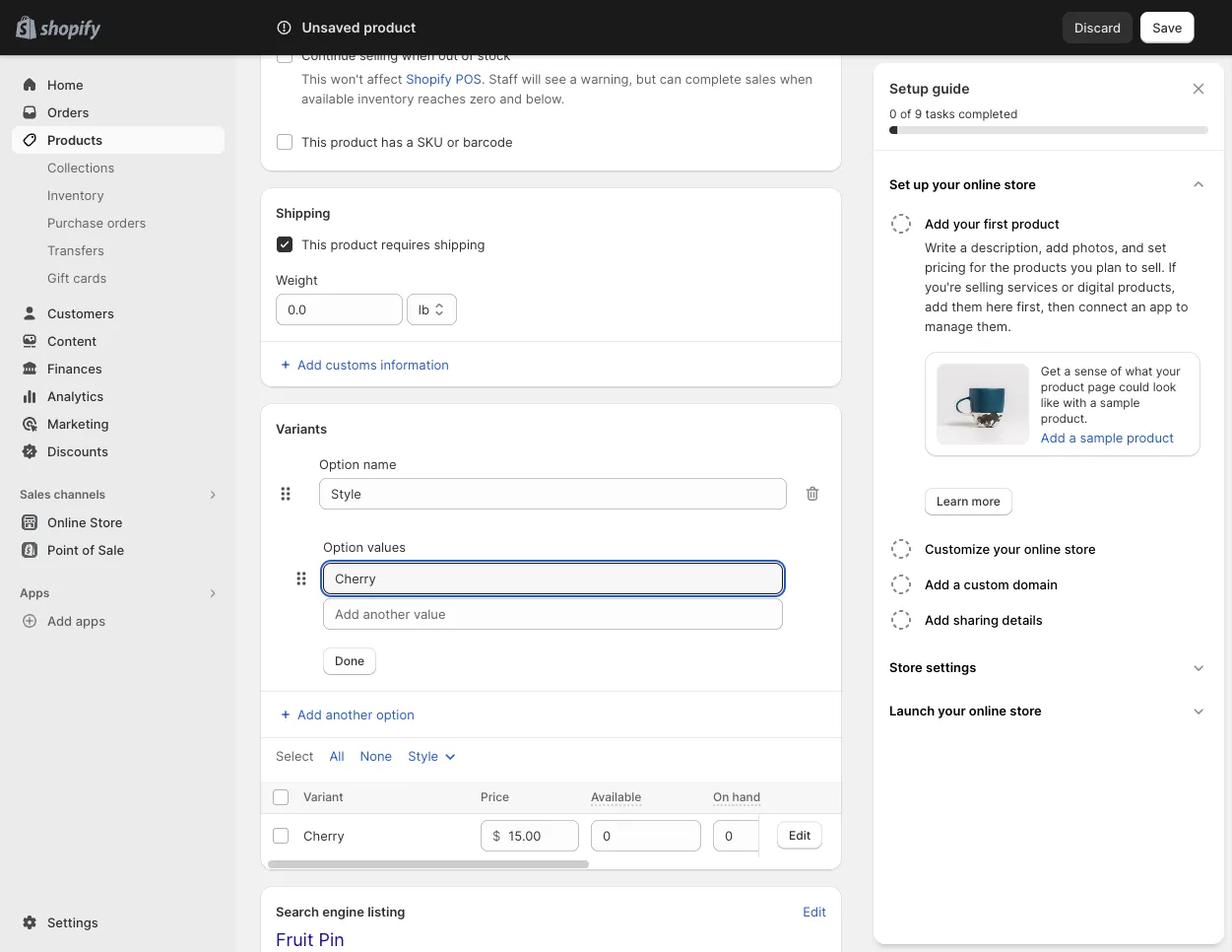 Task type: describe. For each thing, give the bounding box(es) containing it.
what
[[1126, 364, 1154, 378]]

products link
[[12, 126, 225, 154]]

0
[[890, 107, 897, 121]]

get
[[1042, 364, 1062, 378]]

available
[[302, 91, 354, 106]]

connect
[[1079, 299, 1128, 314]]

sales channels
[[20, 487, 106, 502]]

or inside write a description, add photos, and set pricing for the products you plan to sell. if you're selling services or digital products, add them here first, then connect an app to manage them.
[[1062, 279, 1075, 294]]

add for details
[[925, 612, 950, 627]]

0 vertical spatial selling
[[360, 47, 398, 63]]

pos
[[456, 71, 482, 86]]

1 vertical spatial edit
[[804, 904, 827, 919]]

add apps button
[[12, 607, 225, 635]]

set up your online store
[[890, 176, 1037, 192]]

of inside get a sense of what your product page could look like with a sample product. add a sample product
[[1111, 364, 1123, 378]]

content link
[[12, 327, 225, 355]]

and inside . staff will see a warning, but can complete sales when available inventory reaches zero and below.
[[500, 91, 523, 106]]

store inside "online store" link
[[90, 514, 123, 530]]

search for search
[[363, 20, 405, 35]]

mark add a custom domain as done image
[[890, 573, 914, 596]]

a down page at the top right of the page
[[1091, 396, 1097, 410]]

customize your online store button
[[925, 531, 1217, 567]]

variant
[[304, 790, 344, 804]]

but
[[637, 71, 657, 86]]

product left has
[[331, 134, 378, 149]]

option values
[[323, 539, 406, 554]]

add left apps at the left
[[47, 613, 72, 628]]

stock
[[478, 47, 511, 63]]

1 vertical spatial to
[[1177, 299, 1189, 314]]

affect
[[367, 71, 403, 86]]

customize
[[925, 541, 991, 556]]

0 of 9 tasks completed
[[890, 107, 1018, 121]]

manage
[[925, 318, 974, 334]]

0 vertical spatial when
[[402, 47, 435, 63]]

collections link
[[12, 154, 225, 181]]

custom
[[964, 577, 1010, 592]]

of inside 'button'
[[82, 542, 95, 557]]

1 horizontal spatial sku
[[848, 790, 872, 804]]

completed
[[959, 107, 1018, 121]]

see
[[545, 71, 567, 86]]

search for search engine listing
[[276, 904, 319, 919]]

select
[[276, 748, 314, 763]]

sales
[[20, 487, 51, 502]]

reaches
[[418, 91, 466, 106]]

none button
[[348, 742, 404, 770]]

up
[[914, 176, 930, 192]]

product.
[[1042, 411, 1088, 426]]

add for first
[[925, 216, 950, 231]]

like
[[1042, 396, 1060, 410]]

settings link
[[12, 909, 225, 936]]

shopify
[[406, 71, 452, 86]]

save button
[[1142, 12, 1195, 43]]

mark customize your online store as done image
[[890, 537, 914, 561]]

0 vertical spatial sku
[[417, 134, 444, 149]]

settings
[[47, 915, 98, 930]]

add inside get a sense of what your product page could look like with a sample product. add a sample product
[[1042, 430, 1066, 445]]

launch your online store button
[[882, 689, 1217, 732]]

product inside button
[[1012, 216, 1060, 231]]

of right out
[[462, 47, 474, 63]]

your for customize your online store
[[994, 541, 1021, 556]]

information
[[381, 357, 449, 372]]

has
[[382, 134, 403, 149]]

launch your online store
[[890, 703, 1043, 718]]

sharing
[[954, 612, 999, 627]]

add customs information
[[298, 357, 449, 372]]

home link
[[12, 71, 225, 99]]

a inside "button"
[[954, 577, 961, 592]]

collections
[[47, 160, 115, 175]]

add sharing details
[[925, 612, 1044, 627]]

product up continue selling when out of stock
[[364, 19, 416, 36]]

$ text field
[[509, 820, 580, 852]]

point
[[47, 542, 79, 557]]

fruit
[[276, 929, 314, 951]]

online inside the set up your online store button
[[964, 176, 1002, 192]]

and inside write a description, add photos, and set pricing for the products you plan to sell. if you're selling services or digital products, add them here first, then connect an app to manage them.
[[1122, 240, 1145, 255]]

marketing
[[47, 416, 109, 431]]

shopify pos link
[[406, 71, 482, 86]]

sales
[[746, 71, 777, 86]]

write a description, add photos, and set pricing for the products you plan to sell. if you're selling services or digital products, add them here first, then connect an app to manage them.
[[925, 240, 1189, 334]]

launch
[[890, 703, 935, 718]]

online store
[[47, 514, 123, 530]]

variants
[[276, 421, 327, 436]]

options element
[[304, 828, 345, 843]]

staff
[[489, 71, 518, 86]]

listing
[[368, 904, 406, 919]]

option for option values
[[323, 539, 364, 554]]

sales channels button
[[12, 481, 225, 509]]

shopify image
[[40, 20, 101, 40]]

all
[[330, 748, 344, 763]]

point of sale link
[[12, 536, 225, 564]]

setup
[[890, 80, 929, 97]]

photos,
[[1073, 240, 1119, 255]]

customize your online store
[[925, 541, 1097, 556]]

an
[[1132, 299, 1147, 314]]

purchase orders
[[47, 215, 146, 230]]

add your first product element
[[886, 238, 1217, 515]]

this for this product has a sku or barcode
[[302, 134, 327, 149]]

domain
[[1013, 577, 1059, 592]]

shipping
[[276, 205, 331, 220]]

analytics link
[[12, 382, 225, 410]]

of left 9
[[901, 107, 912, 121]]

discounts link
[[12, 438, 225, 465]]

get a sense of what your product page could look like with a sample product. add a sample product
[[1042, 364, 1182, 445]]

you're
[[925, 279, 962, 294]]

9
[[915, 107, 923, 121]]

products
[[47, 132, 103, 147]]

1 vertical spatial sample
[[1081, 430, 1124, 445]]

add for option
[[298, 707, 322, 722]]

add apps
[[47, 613, 106, 628]]

selling inside write a description, add photos, and set pricing for the products you plan to sell. if you're selling services or digital products, add them here first, then connect an app to manage them.
[[966, 279, 1004, 294]]

Add another value text field
[[323, 598, 784, 630]]

1 horizontal spatial add
[[1046, 240, 1070, 255]]

Weight text field
[[276, 294, 403, 325]]

save
[[1153, 20, 1183, 35]]

customers link
[[12, 300, 225, 327]]

a inside write a description, add photos, and set pricing for the products you plan to sell. if you're selling services or digital products, add them here first, then connect an app to manage them.
[[961, 240, 968, 255]]

apps button
[[12, 580, 225, 607]]

them.
[[977, 318, 1012, 334]]

hand
[[733, 790, 761, 804]]

Size text field
[[319, 478, 787, 510]]

apps
[[76, 613, 106, 628]]

discounts
[[47, 444, 108, 459]]

more
[[972, 494, 1001, 509]]

add customs information button
[[264, 351, 839, 378]]

done
[[335, 654, 365, 668]]



Task type: vqa. For each thing, say whether or not it's contained in the screenshot.
CAN
yes



Task type: locate. For each thing, give the bounding box(es) containing it.
0 vertical spatial sample
[[1101, 396, 1141, 410]]

1 vertical spatial online
[[1025, 541, 1062, 556]]

search button
[[331, 12, 902, 43]]

add inside "button"
[[925, 577, 950, 592]]

cherry
[[304, 828, 345, 843]]

1 vertical spatial or
[[1062, 279, 1075, 294]]

inventory link
[[12, 181, 225, 209]]

search inside button
[[363, 20, 405, 35]]

option left name
[[319, 456, 360, 472]]

or up the then
[[1062, 279, 1075, 294]]

1 vertical spatial store
[[890, 659, 923, 675]]

None text field
[[323, 563, 784, 594]]

page
[[1089, 380, 1117, 394]]

store up sale
[[90, 514, 123, 530]]

a
[[570, 71, 578, 86], [407, 134, 414, 149], [961, 240, 968, 255], [1065, 364, 1072, 378], [1091, 396, 1097, 410], [1070, 430, 1077, 445], [954, 577, 961, 592]]

requires
[[382, 237, 431, 252]]

point of sale button
[[0, 536, 237, 564]]

mark add your first product as done image
[[890, 212, 914, 236]]

1 vertical spatial store
[[1065, 541, 1097, 556]]

your for launch your online store
[[939, 703, 966, 718]]

add right mark add sharing details as done icon
[[925, 612, 950, 627]]

search engine listing
[[276, 904, 406, 919]]

a right get
[[1065, 364, 1072, 378]]

add down the you're
[[925, 299, 949, 314]]

below.
[[526, 91, 565, 106]]

online inside "launch your online store" button
[[970, 703, 1007, 718]]

0 horizontal spatial and
[[500, 91, 523, 106]]

this down available
[[302, 134, 327, 149]]

this for this won't affect shopify pos
[[302, 71, 327, 86]]

store
[[1005, 176, 1037, 192], [1065, 541, 1097, 556], [1011, 703, 1043, 718]]

plan
[[1097, 259, 1123, 274]]

a right see
[[570, 71, 578, 86]]

continue selling when out of stock
[[302, 47, 511, 63]]

0 vertical spatial edit
[[789, 828, 811, 842]]

or left barcode
[[447, 134, 460, 149]]

online for launch your online store
[[970, 703, 1007, 718]]

or
[[447, 134, 460, 149], [1062, 279, 1075, 294]]

pin
[[319, 929, 345, 951]]

services
[[1008, 279, 1059, 294]]

learn
[[937, 494, 969, 509]]

this for this product requires shipping
[[302, 237, 327, 252]]

1 vertical spatial option
[[323, 539, 364, 554]]

0 horizontal spatial add
[[925, 299, 949, 314]]

first,
[[1017, 299, 1045, 314]]

zero
[[470, 91, 496, 106]]

to left sell.
[[1126, 259, 1138, 274]]

of
[[462, 47, 474, 63], [901, 107, 912, 121], [1111, 364, 1123, 378], [82, 542, 95, 557]]

your right launch
[[939, 703, 966, 718]]

1 vertical spatial when
[[780, 71, 813, 86]]

add up write
[[925, 216, 950, 231]]

0 horizontal spatial search
[[276, 904, 319, 919]]

0 horizontal spatial sku
[[417, 134, 444, 149]]

1 vertical spatial search
[[276, 904, 319, 919]]

option for option name
[[319, 456, 360, 472]]

1 vertical spatial this
[[302, 134, 327, 149]]

store up launch
[[890, 659, 923, 675]]

your left first
[[954, 216, 981, 231]]

done button
[[323, 648, 377, 675]]

2 this from the top
[[302, 134, 327, 149]]

digital
[[1078, 279, 1115, 294]]

and down the staff
[[500, 91, 523, 106]]

gift cards
[[47, 270, 107, 285]]

available
[[591, 790, 642, 804]]

3 this from the top
[[302, 237, 327, 252]]

barcode
[[463, 134, 513, 149]]

product down "look"
[[1128, 430, 1175, 445]]

orders link
[[12, 99, 225, 126]]

all button
[[318, 742, 356, 770]]

your inside get a sense of what your product page could look like with a sample product. add a sample product
[[1157, 364, 1182, 378]]

to right the app
[[1177, 299, 1189, 314]]

2 vertical spatial online
[[970, 703, 1007, 718]]

product down get
[[1042, 380, 1085, 394]]

store inside store settings button
[[890, 659, 923, 675]]

a inside . staff will see a warning, but can complete sales when available inventory reaches zero and below.
[[570, 71, 578, 86]]

a right write
[[961, 240, 968, 255]]

store up first
[[1005, 176, 1037, 192]]

orders
[[107, 215, 146, 230]]

search up continue selling when out of stock
[[363, 20, 405, 35]]

here
[[987, 299, 1014, 314]]

0 vertical spatial and
[[500, 91, 523, 106]]

1 horizontal spatial or
[[1062, 279, 1075, 294]]

product
[[364, 19, 416, 36], [331, 134, 378, 149], [1012, 216, 1060, 231], [331, 237, 378, 252], [1042, 380, 1085, 394], [1128, 430, 1175, 445]]

1 horizontal spatial and
[[1122, 240, 1145, 255]]

customs
[[326, 357, 377, 372]]

1 horizontal spatial search
[[363, 20, 405, 35]]

this up available
[[302, 71, 327, 86]]

1 horizontal spatial when
[[780, 71, 813, 86]]

add
[[1046, 240, 1070, 255], [925, 299, 949, 314]]

mark add sharing details as done image
[[890, 608, 914, 632]]

edit button
[[777, 821, 823, 849], [792, 898, 839, 925]]

when right sales
[[780, 71, 813, 86]]

your up add a custom domain
[[994, 541, 1021, 556]]

edit
[[789, 828, 811, 842], [804, 904, 827, 919]]

1 vertical spatial and
[[1122, 240, 1145, 255]]

lb
[[419, 302, 430, 317]]

None number field
[[591, 820, 672, 852], [714, 820, 794, 852], [591, 820, 672, 852], [714, 820, 794, 852]]

0 horizontal spatial selling
[[360, 47, 398, 63]]

1 horizontal spatial selling
[[966, 279, 1004, 294]]

cards
[[73, 270, 107, 285]]

online down settings
[[970, 703, 1007, 718]]

set
[[890, 176, 911, 192]]

add down the product.
[[1042, 430, 1066, 445]]

online up domain at the right bottom
[[1025, 541, 1062, 556]]

0 horizontal spatial to
[[1126, 259, 1138, 274]]

0 vertical spatial edit button
[[777, 821, 823, 849]]

0 horizontal spatial or
[[447, 134, 460, 149]]

1 this from the top
[[302, 71, 327, 86]]

on
[[714, 790, 730, 804]]

option left values
[[323, 539, 364, 554]]

your right up
[[933, 176, 961, 192]]

for
[[970, 259, 987, 274]]

analytics
[[47, 388, 104, 404]]

your up "look"
[[1157, 364, 1182, 378]]

content
[[47, 333, 97, 348]]

another
[[326, 707, 373, 722]]

complete
[[686, 71, 742, 86]]

of left sale
[[82, 542, 95, 557]]

your for add your first product
[[954, 216, 981, 231]]

store for customize your online store
[[1065, 541, 1097, 556]]

0 horizontal spatial when
[[402, 47, 435, 63]]

sample down the product.
[[1081, 430, 1124, 445]]

add up products
[[1046, 240, 1070, 255]]

add right mark add a custom domain as done icon
[[925, 577, 950, 592]]

a down the product.
[[1070, 430, 1077, 445]]

setup guide dialog
[[874, 63, 1225, 944]]

can
[[660, 71, 682, 86]]

this down shipping
[[302, 237, 327, 252]]

0 vertical spatial option
[[319, 456, 360, 472]]

0 vertical spatial online
[[964, 176, 1002, 192]]

when inside . staff will see a warning, but can complete sales when available inventory reaches zero and below.
[[780, 71, 813, 86]]

store inside button
[[1065, 541, 1097, 556]]

sku
[[417, 134, 444, 149], [848, 790, 872, 804]]

add left the another
[[298, 707, 322, 722]]

when up shopify
[[402, 47, 435, 63]]

add inside button
[[925, 612, 950, 627]]

purchase orders link
[[12, 209, 225, 237]]

product left requires
[[331, 237, 378, 252]]

0 horizontal spatial store
[[90, 514, 123, 530]]

add left customs
[[298, 357, 322, 372]]

2 vertical spatial this
[[302, 237, 327, 252]]

online for customize your online store
[[1025, 541, 1062, 556]]

your
[[933, 176, 961, 192], [954, 216, 981, 231], [1157, 364, 1182, 378], [994, 541, 1021, 556], [939, 703, 966, 718]]

online inside customize your online store button
[[1025, 541, 1062, 556]]

add
[[925, 216, 950, 231], [298, 357, 322, 372], [1042, 430, 1066, 445], [925, 577, 950, 592], [925, 612, 950, 627], [47, 613, 72, 628], [298, 707, 322, 722]]

1 vertical spatial add
[[925, 299, 949, 314]]

of up page at the top right of the page
[[1111, 364, 1123, 378]]

1 vertical spatial edit button
[[792, 898, 839, 925]]

store down store settings button
[[1011, 703, 1043, 718]]

write
[[925, 240, 957, 255]]

warning,
[[581, 71, 633, 86]]

selling down for at the top right of the page
[[966, 279, 1004, 294]]

add a sample product button
[[1030, 424, 1187, 451]]

product up description,
[[1012, 216, 1060, 231]]

1 horizontal spatial to
[[1177, 299, 1189, 314]]

2 vertical spatial store
[[1011, 703, 1043, 718]]

0 vertical spatial store
[[90, 514, 123, 530]]

0 vertical spatial add
[[1046, 240, 1070, 255]]

guide
[[933, 80, 970, 97]]

store up add a custom domain "button"
[[1065, 541, 1097, 556]]

selling up affect
[[360, 47, 398, 63]]

1 horizontal spatial store
[[890, 659, 923, 675]]

look
[[1154, 380, 1177, 394]]

online up add your first product
[[964, 176, 1002, 192]]

selling
[[360, 47, 398, 63], [966, 279, 1004, 294]]

tasks
[[926, 107, 956, 121]]

1 vertical spatial sku
[[848, 790, 872, 804]]

store settings
[[890, 659, 977, 675]]

1 vertical spatial selling
[[966, 279, 1004, 294]]

this won't affect shopify pos
[[302, 71, 482, 86]]

transfers
[[47, 242, 104, 258]]

sample down could
[[1101, 396, 1141, 410]]

add your first product button
[[925, 206, 1217, 238]]

0 vertical spatial or
[[447, 134, 460, 149]]

a left "custom"
[[954, 577, 961, 592]]

home
[[47, 77, 83, 92]]

store for launch your online store
[[1011, 703, 1043, 718]]

a right has
[[407, 134, 414, 149]]

details
[[1003, 612, 1044, 627]]

add for custom
[[925, 577, 950, 592]]

then
[[1048, 299, 1076, 314]]

and left set
[[1122, 240, 1145, 255]]

search up fruit
[[276, 904, 319, 919]]

fruit pin
[[276, 929, 345, 951]]

add for information
[[298, 357, 322, 372]]

style
[[408, 748, 439, 763]]

name
[[363, 456, 397, 472]]

add another option button
[[264, 701, 427, 728]]

online
[[47, 514, 86, 530]]

shipping
[[434, 237, 485, 252]]

0 vertical spatial store
[[1005, 176, 1037, 192]]

add your first product
[[925, 216, 1060, 231]]

point of sale
[[47, 542, 124, 557]]

discard button
[[1063, 12, 1134, 43]]

0 vertical spatial search
[[363, 20, 405, 35]]

0 vertical spatial to
[[1126, 259, 1138, 274]]

inventory
[[358, 91, 415, 106]]

0 vertical spatial this
[[302, 71, 327, 86]]

finances link
[[12, 355, 225, 382]]

gift cards link
[[12, 264, 225, 292]]



